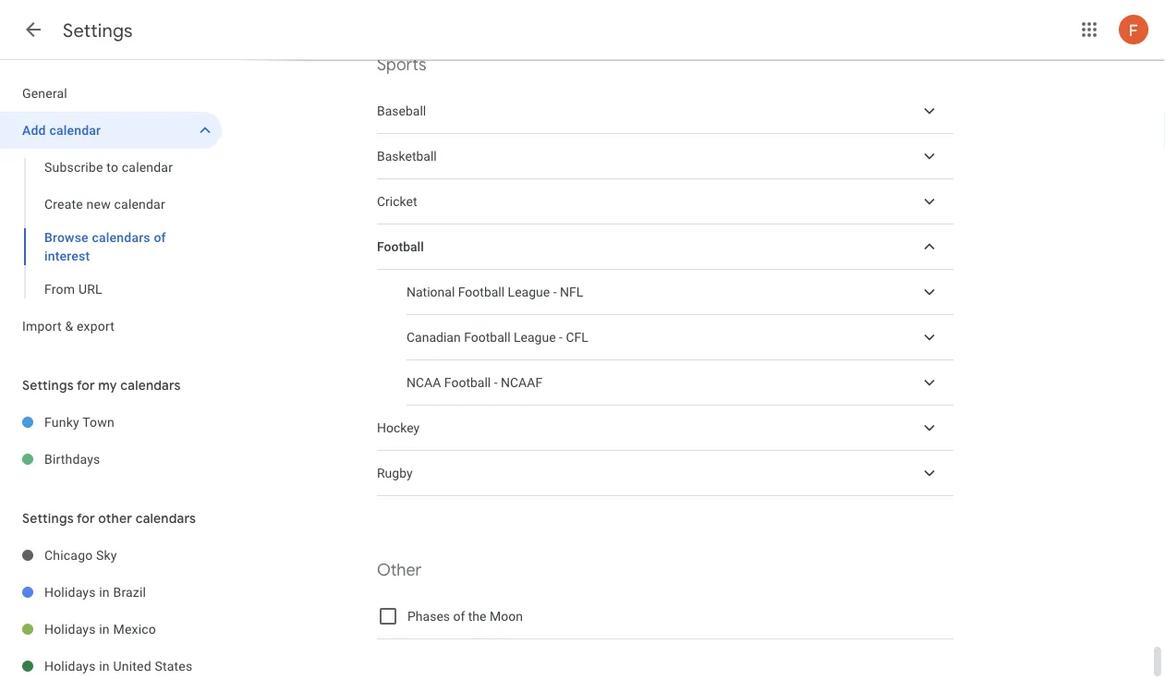 Task type: describe. For each thing, give the bounding box(es) containing it.
general
[[22, 85, 67, 101]]

holidays in brazil link
[[44, 574, 222, 611]]

settings for my calendars tree
[[0, 404, 222, 478]]

sports
[[377, 54, 427, 75]]

football for canadian
[[464, 330, 511, 345]]

hockey
[[377, 420, 420, 436]]

settings for other calendars
[[22, 510, 196, 527]]

for for my
[[77, 377, 95, 394]]

football down cricket
[[377, 239, 424, 254]]

settings heading
[[63, 18, 133, 42]]

football tree item
[[377, 225, 954, 270]]

holidays in united states tree item
[[0, 648, 222, 680]]

subscribe to calendar
[[44, 159, 173, 175]]

canadian football league - cfl
[[407, 330, 588, 345]]

create
[[44, 196, 83, 212]]

town
[[82, 415, 114, 430]]

ncaaf
[[501, 375, 543, 390]]

group containing subscribe to calendar
[[0, 149, 222, 308]]

chicago sky tree item
[[0, 537, 222, 574]]

add calendar
[[22, 122, 101, 138]]

holidays in mexico tree item
[[0, 611, 222, 648]]

in for brazil
[[99, 585, 110, 600]]

birthdays link
[[44, 441, 222, 478]]

import
[[22, 318, 62, 334]]

united
[[113, 658, 151, 674]]

basketball
[[377, 149, 437, 164]]

chicago
[[44, 548, 93, 563]]

league for nfl
[[508, 284, 550, 300]]

other
[[98, 510, 132, 527]]

states
[[155, 658, 193, 674]]

add calendar tree item
[[0, 112, 222, 149]]

holidays in mexico
[[44, 622, 156, 637]]

rugby
[[377, 466, 413, 481]]

league for cfl
[[514, 330, 556, 345]]

funky town tree item
[[0, 404, 222, 441]]

in for mexico
[[99, 622, 110, 637]]

holidays for holidays in mexico
[[44, 622, 96, 637]]

national football league - nfl tree item
[[407, 270, 954, 315]]

chicago sky link
[[44, 537, 222, 574]]

cfl
[[566, 330, 588, 345]]

settings for settings for other calendars
[[22, 510, 74, 527]]

phases of the moon
[[408, 609, 523, 624]]

phases
[[408, 609, 450, 624]]

settings for my calendars
[[22, 377, 181, 394]]

in for united
[[99, 658, 110, 674]]

holidays for holidays in united states
[[44, 658, 96, 674]]

url
[[78, 281, 102, 297]]

nfl
[[560, 284, 583, 300]]

export
[[77, 318, 115, 334]]

basketball tree item
[[377, 134, 954, 179]]

0 horizontal spatial -
[[494, 375, 498, 390]]

from
[[44, 281, 75, 297]]

browse calendars of interest
[[44, 230, 166, 263]]

subscribe
[[44, 159, 103, 175]]



Task type: vqa. For each thing, say whether or not it's contained in the screenshot.
28, today ELEMENT on the left top
no



Task type: locate. For each thing, give the bounding box(es) containing it.
of
[[154, 230, 166, 245], [453, 609, 465, 624]]

&
[[65, 318, 73, 334]]

calendars for other
[[136, 510, 196, 527]]

create new calendar
[[44, 196, 165, 212]]

0 vertical spatial settings
[[63, 18, 133, 42]]

national
[[407, 284, 455, 300]]

national football league - nfl
[[407, 284, 583, 300]]

cricket
[[377, 194, 417, 209]]

- left ncaaf
[[494, 375, 498, 390]]

ncaa
[[407, 375, 441, 390]]

0 vertical spatial calendars
[[92, 230, 150, 245]]

football for national
[[458, 284, 505, 300]]

canadian football league - cfl tree item
[[407, 315, 954, 360]]

1 vertical spatial in
[[99, 622, 110, 637]]

1 holidays from the top
[[44, 585, 96, 600]]

calendars
[[92, 230, 150, 245], [120, 377, 181, 394], [136, 510, 196, 527]]

0 vertical spatial -
[[553, 284, 557, 300]]

league left nfl
[[508, 284, 550, 300]]

holidays for holidays in brazil
[[44, 585, 96, 600]]

calendars for my
[[120, 377, 181, 394]]

holidays down holidays in brazil
[[44, 622, 96, 637]]

mexico
[[113, 622, 156, 637]]

1 horizontal spatial of
[[453, 609, 465, 624]]

1 vertical spatial of
[[453, 609, 465, 624]]

holidays in mexico link
[[44, 611, 222, 648]]

brazil
[[113, 585, 146, 600]]

calendar right new
[[114, 196, 165, 212]]

2 in from the top
[[99, 622, 110, 637]]

1 vertical spatial calendar
[[122, 159, 173, 175]]

funky
[[44, 415, 79, 430]]

1 in from the top
[[99, 585, 110, 600]]

in left brazil
[[99, 585, 110, 600]]

settings for settings
[[63, 18, 133, 42]]

- left nfl
[[553, 284, 557, 300]]

tree containing general
[[0, 75, 222, 345]]

1 horizontal spatial -
[[553, 284, 557, 300]]

- for nfl
[[553, 284, 557, 300]]

other
[[377, 560, 422, 581]]

new
[[87, 196, 111, 212]]

1 for from the top
[[77, 377, 95, 394]]

2 vertical spatial calendar
[[114, 196, 165, 212]]

birthdays
[[44, 451, 100, 467]]

0 horizontal spatial of
[[154, 230, 166, 245]]

league
[[508, 284, 550, 300], [514, 330, 556, 345]]

football down national football league - nfl
[[464, 330, 511, 345]]

holidays down chicago
[[44, 585, 96, 600]]

1 vertical spatial -
[[559, 330, 563, 345]]

0 vertical spatial of
[[154, 230, 166, 245]]

canadian
[[407, 330, 461, 345]]

league left cfl
[[514, 330, 556, 345]]

0 vertical spatial for
[[77, 377, 95, 394]]

the
[[468, 609, 487, 624]]

go back image
[[22, 18, 44, 41]]

holidays in united states
[[44, 658, 193, 674]]

1 vertical spatial calendars
[[120, 377, 181, 394]]

for for other
[[77, 510, 95, 527]]

rugby tree item
[[377, 451, 954, 496]]

holidays in united states link
[[44, 648, 222, 680]]

add
[[22, 122, 46, 138]]

group
[[0, 149, 222, 308]]

cricket tree item
[[377, 179, 954, 225]]

0 vertical spatial holidays
[[44, 585, 96, 600]]

calendar up subscribe
[[49, 122, 101, 138]]

tree
[[0, 75, 222, 345]]

calendar for create new calendar
[[114, 196, 165, 212]]

- left cfl
[[559, 330, 563, 345]]

2 horizontal spatial -
[[559, 330, 563, 345]]

football up canadian football league - cfl
[[458, 284, 505, 300]]

football for ncaa
[[444, 375, 491, 390]]

moon
[[490, 609, 523, 624]]

calendar for subscribe to calendar
[[122, 159, 173, 175]]

holidays
[[44, 585, 96, 600], [44, 622, 96, 637], [44, 658, 96, 674]]

of inside browse calendars of interest
[[154, 230, 166, 245]]

of left the
[[453, 609, 465, 624]]

my
[[98, 377, 117, 394]]

in left mexico
[[99, 622, 110, 637]]

settings up funky
[[22, 377, 74, 394]]

2 holidays from the top
[[44, 622, 96, 637]]

in left united
[[99, 658, 110, 674]]

of down "create new calendar"
[[154, 230, 166, 245]]

1 vertical spatial league
[[514, 330, 556, 345]]

baseball tree item
[[377, 89, 954, 134]]

0 vertical spatial league
[[508, 284, 550, 300]]

3 in from the top
[[99, 658, 110, 674]]

1 vertical spatial for
[[77, 510, 95, 527]]

football
[[377, 239, 424, 254], [458, 284, 505, 300], [464, 330, 511, 345], [444, 375, 491, 390]]

interest
[[44, 248, 90, 263]]

browse
[[44, 230, 89, 245]]

2 vertical spatial settings
[[22, 510, 74, 527]]

0 vertical spatial calendar
[[49, 122, 101, 138]]

holidays in brazil
[[44, 585, 146, 600]]

ncaa football - ncaaf
[[407, 375, 543, 390]]

2 vertical spatial -
[[494, 375, 498, 390]]

hockey tree item
[[377, 406, 954, 451]]

calendars down "create new calendar"
[[92, 230, 150, 245]]

settings
[[63, 18, 133, 42], [22, 377, 74, 394], [22, 510, 74, 527]]

settings up chicago
[[22, 510, 74, 527]]

import & export
[[22, 318, 115, 334]]

2 vertical spatial calendars
[[136, 510, 196, 527]]

calendars inside browse calendars of interest
[[92, 230, 150, 245]]

in
[[99, 585, 110, 600], [99, 622, 110, 637], [99, 658, 110, 674]]

for left my
[[77, 377, 95, 394]]

for
[[77, 377, 95, 394], [77, 510, 95, 527]]

funky town
[[44, 415, 114, 430]]

chicago sky
[[44, 548, 117, 563]]

settings for settings for my calendars
[[22, 377, 74, 394]]

calendars right my
[[120, 377, 181, 394]]

for left other
[[77, 510, 95, 527]]

ncaa football - ncaaf tree item
[[407, 360, 954, 406]]

holidays down holidays in mexico
[[44, 658, 96, 674]]

3 holidays from the top
[[44, 658, 96, 674]]

birthdays tree item
[[0, 441, 222, 478]]

0 vertical spatial in
[[99, 585, 110, 600]]

baseball
[[377, 103, 426, 119]]

- for cfl
[[559, 330, 563, 345]]

to
[[107, 159, 118, 175]]

calendars up chicago sky link
[[136, 510, 196, 527]]

2 vertical spatial holidays
[[44, 658, 96, 674]]

1 vertical spatial settings
[[22, 377, 74, 394]]

settings right go back image
[[63, 18, 133, 42]]

sky
[[96, 548, 117, 563]]

calendar right to
[[122, 159, 173, 175]]

holidays in brazil tree item
[[0, 574, 222, 611]]

2 for from the top
[[77, 510, 95, 527]]

settings for other calendars tree
[[0, 537, 222, 680]]

2 vertical spatial in
[[99, 658, 110, 674]]

from url
[[44, 281, 102, 297]]

calendar inside tree item
[[49, 122, 101, 138]]

1 vertical spatial holidays
[[44, 622, 96, 637]]

football right "ncaa"
[[444, 375, 491, 390]]

-
[[553, 284, 557, 300], [559, 330, 563, 345], [494, 375, 498, 390]]

calendar
[[49, 122, 101, 138], [122, 159, 173, 175], [114, 196, 165, 212]]



